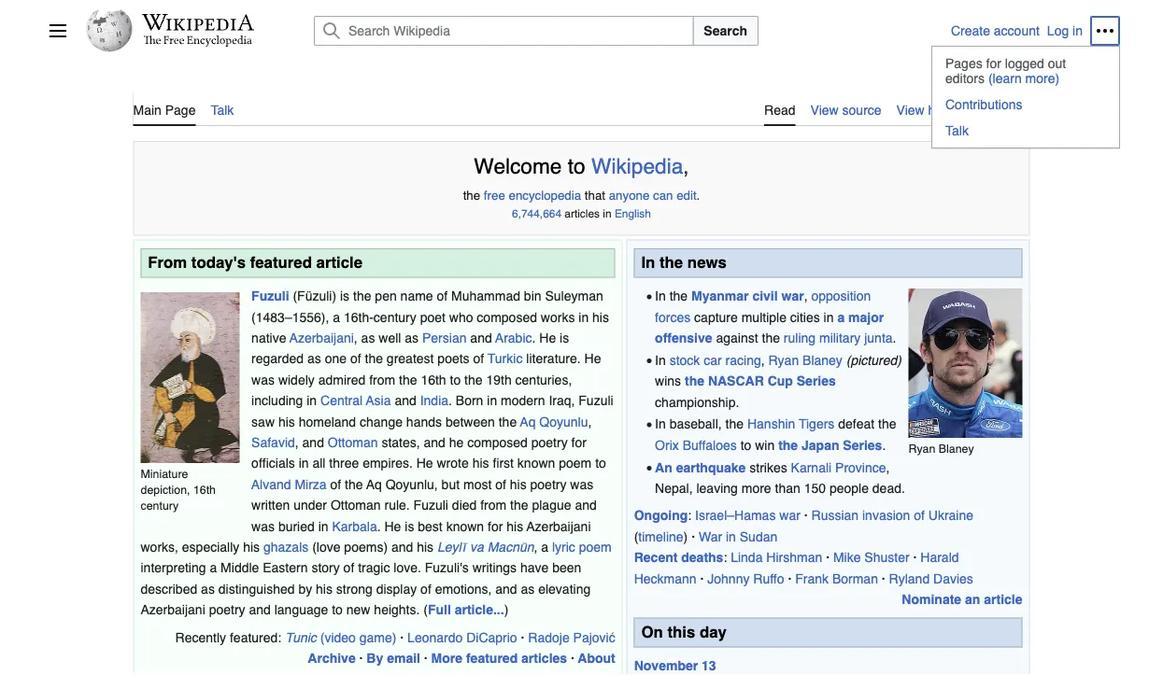 Task type: describe. For each thing, give the bounding box(es) containing it.
display
[[376, 582, 417, 597]]

ryland
[[890, 571, 930, 586]]

from inside of the aq qoyunlu, but most of his poetry was written under ottoman rule. fuzuli died from the plague and was buried in
[[481, 498, 507, 513]]

read
[[765, 103, 796, 118]]

the free encyclopedia image
[[143, 36, 253, 48]]

ryan blaney link
[[769, 353, 843, 368]]

and inside aq qoyunlu , safavid , and ottoman
[[302, 435, 324, 450]]

16th-
[[344, 310, 374, 325]]

and right asia on the bottom left of the page
[[395, 393, 417, 408]]

0 vertical spatial fuzuli
[[252, 289, 289, 304]]

lyric poem link
[[552, 540, 612, 555]]

was inside literature. he was widely admired from the 16th to the 19th centuries, including in
[[252, 373, 275, 388]]

opposition forces link
[[655, 289, 871, 325]]

is inside ) is the pen name of muhammad bin suleyman (1483–1556), a 16th-century poet who composed works in his native
[[340, 289, 350, 304]]

wikipedia image
[[142, 14, 254, 31]]

of down three
[[330, 477, 341, 492]]

and up love.
[[392, 540, 413, 555]]

dead.
[[873, 481, 906, 496]]

literature. he was widely admired from the 16th to the 19th centuries, including in
[[252, 352, 601, 408]]

radoje pajović
[[528, 630, 616, 645]]

the inside ) is the pen name of muhammad bin suleyman (1483–1556), a 16th-century poet who composed works in his native
[[353, 289, 372, 304]]

his right by
[[316, 582, 333, 597]]

archive
[[308, 651, 356, 666]]

he
[[449, 435, 464, 450]]

especially
[[182, 540, 240, 555]]

the up "forces"
[[670, 289, 688, 304]]

aq inside aq qoyunlu , safavid , and ottoman
[[520, 414, 536, 429]]

) is the pen name of muhammad bin suleyman (1483–1556), a 16th-century poet who composed works in his native
[[252, 289, 609, 346]]

news
[[688, 254, 727, 272]]

states,
[[382, 435, 420, 450]]

create
[[951, 23, 991, 38]]

states, and he composed poetry for officials in all three empires. he wrote his first known poem to alvand mirza
[[252, 435, 606, 492]]

arabic link
[[496, 331, 532, 346]]

nominate an article link
[[902, 592, 1023, 607]]

english link
[[615, 208, 651, 220]]

more inside , nepal, leaving more than 150 people dead.
[[742, 481, 772, 496]]

on this day
[[642, 624, 727, 642]]

known inside states, and he composed poetry for officials in all three empires. he wrote his first known poem to alvand mirza
[[518, 456, 556, 471]]

in inside literature. he was widely admired from the 16th to the 19th centuries, including in
[[307, 393, 317, 408]]

the down hanshin tigers link
[[779, 438, 798, 453]]

1 horizontal spatial )
[[504, 603, 509, 618]]

arabic
[[496, 331, 532, 346]]

qoyunlu
[[540, 414, 588, 429]]

orix
[[655, 438, 679, 453]]

bin
[[524, 289, 542, 304]]

in up ruling military junta link
[[824, 310, 834, 325]]

between
[[446, 414, 495, 429]]

century inside miniature depiction, 16th century
[[141, 500, 179, 513]]

he for literature. he was widely admired from the 16th to the 19th centuries, including in
[[585, 352, 601, 367]]

menu image
[[49, 21, 67, 40]]

16th inside miniature depiction, 16th century
[[193, 484, 216, 497]]

of right poets
[[473, 352, 484, 367]]

to inside literature. he was widely admired from the 16th to the 19th centuries, including in
[[450, 373, 461, 388]]

azerbaijani link
[[290, 331, 354, 346]]

of inside russian invasion of ukraine timeline
[[914, 509, 925, 524]]

nominate
[[902, 592, 962, 607]]

israel–hamas war link
[[695, 509, 801, 524]]

leylī va macnūn link
[[437, 540, 534, 555]]

can
[[653, 188, 673, 202]]

0 horizontal spatial featured
[[250, 254, 312, 272]]

aq inside of the aq qoyunlu, but most of his poetry was written under ottoman rule. fuzuli died from the plague and was buried in
[[366, 477, 382, 492]]

leonardo dicaprio
[[408, 630, 518, 645]]

modern
[[501, 393, 545, 408]]

0 horizontal spatial :
[[688, 509, 692, 524]]

win
[[756, 438, 775, 453]]

his down the best in the left of the page
[[417, 540, 434, 555]]

suleyman
[[545, 289, 604, 304]]

füzuli
[[297, 289, 332, 304]]

his inside . born in modern iraq, fuzuli saw his homeland change hands between the
[[278, 414, 295, 429]]

wins
[[655, 374, 682, 389]]

fuzuli inside of the aq qoyunlu, but most of his poetry was written under ottoman rule. fuzuli died from the plague and was buried in
[[414, 498, 449, 513]]

died
[[452, 498, 477, 513]]

wrote
[[437, 456, 469, 471]]

known inside . he is best known for his azerbaijani works, especially his
[[446, 519, 484, 534]]

wikipedia
[[592, 154, 684, 178]]

for for . he is best known for his azerbaijani works, especially his
[[488, 519, 503, 534]]

karnali province link
[[791, 460, 887, 475]]

the left news
[[660, 254, 684, 272]]

safavid link
[[252, 435, 295, 450]]

. up '(pictured)'
[[893, 331, 897, 346]]

more
[[431, 651, 463, 666]]

welcome to wikipedia ,
[[474, 154, 690, 178]]

in up orix
[[655, 417, 666, 432]]

middle
[[221, 561, 259, 576]]

in inside the free encyclopedia that anyone can edit . 6,744,664 articles in english
[[603, 208, 612, 220]]

articles inside the free encyclopedia that anyone can edit . 6,744,664 articles in english
[[565, 208, 600, 220]]

, inside , nepal, leaving more than 150 people dead.
[[887, 460, 890, 475]]

. inside . he is best known for his azerbaijani works, especially his
[[377, 519, 381, 534]]

stock car racing link
[[670, 353, 762, 368]]

encyclopedia
[[509, 188, 582, 202]]

military
[[820, 331, 861, 346]]

composed inside states, and he composed poetry for officials in all three empires. he wrote his first known poem to alvand mirza
[[468, 435, 528, 450]]

harald heckmann link
[[634, 551, 960, 586]]

in for in stock car racing , ryan blaney (pictured) wins the nascar cup series championship. in baseball, the hanshin tigers defeat the orix buffaloes to win the japan series .
[[655, 353, 666, 368]]

from today's featured article
[[148, 254, 363, 272]]

Search search field
[[292, 16, 951, 46]]

karbala link
[[332, 519, 377, 534]]

main content containing welcome to
[[126, 84, 1038, 676]]

a left lyric
[[541, 540, 549, 555]]

invasion
[[863, 509, 911, 524]]

account
[[994, 23, 1040, 38]]

0 vertical spatial war
[[782, 289, 804, 304]]

interpreting
[[141, 561, 206, 576]]

search
[[704, 23, 748, 38]]

the right defeat
[[879, 417, 897, 432]]

in inside personal tools navigation
[[1073, 23, 1083, 38]]

harald heckmann
[[634, 551, 960, 586]]

empires.
[[363, 456, 413, 471]]

as left well
[[361, 331, 375, 346]]

by
[[367, 651, 383, 666]]

ryland davies
[[890, 571, 974, 586]]

blaney inside 'in stock car racing , ryan blaney (pictured) wins the nascar cup series championship. in baseball, the hanshin tigers defeat the orix buffaloes to win the japan series .'
[[803, 353, 843, 368]]

persian link
[[422, 331, 467, 346]]

talk link for contributions
[[933, 118, 1120, 144]]

frank borman link
[[796, 571, 879, 586]]

. inside 'in stock car racing , ryan blaney (pictured) wins the nascar cup series championship. in baseball, the hanshin tigers defeat the orix buffaloes to win the japan series .'
[[883, 438, 886, 453]]

heights.
[[374, 603, 420, 618]]

azerbaijani inside the ghazals (love poems) and his leylī va macnūn , a lyric poem interpreting a middle eastern story of tragic love. fuzuli's writings have been described as distinguished by his strong display of emotions, and as elevating azerbaijani poetry and language to new heights. (
[[141, 603, 205, 618]]

as down the have on the bottom left
[[521, 582, 535, 597]]

free
[[484, 188, 506, 202]]

fuzuli's
[[425, 561, 469, 576]]

central asia link
[[321, 393, 391, 408]]

rule.
[[385, 498, 410, 513]]

personal tools navigation
[[932, 16, 1121, 149]]

and down the who
[[470, 331, 492, 346]]

1 horizontal spatial ryan
[[909, 442, 936, 456]]

cup
[[768, 374, 793, 389]]

mike shuster link
[[834, 551, 910, 565]]

stock
[[670, 353, 700, 368]]

about link
[[578, 651, 616, 666]]

, inside 'in stock car racing , ryan blaney (pictured) wins the nascar cup series championship. in baseball, the hanshin tigers defeat the orix buffaloes to win the japan series .'
[[762, 353, 765, 368]]

davies
[[934, 571, 974, 586]]

1 vertical spatial was
[[571, 477, 594, 492]]

is for azerbaijani
[[405, 519, 414, 534]]

war
[[699, 530, 723, 545]]

shuster
[[865, 551, 910, 565]]

poem inside states, and he composed poetry for officials in all three empires. he wrote his first known poem to alvand mirza
[[559, 456, 592, 471]]

turkic
[[488, 352, 523, 367]]

timeline
[[639, 530, 684, 545]]

ottoman inside aq qoyunlu , safavid , and ottoman
[[328, 435, 378, 450]]

ottoman inside of the aq qoyunlu, but most of his poetry was written under ottoman rule. fuzuli died from the plague and was buried in
[[331, 498, 381, 513]]

azerbaijani , as well as persian and arabic
[[290, 331, 532, 346]]

poem inside the ghazals (love poems) and his leylī va macnūn , a lyric poem interpreting a middle eastern story of tragic love. fuzuli's writings have been described as distinguished by his strong display of emotions, and as elevating azerbaijani poetry and language to new heights. (
[[579, 540, 612, 555]]

of down first
[[496, 477, 507, 492]]

as inside . he is regarded as one of the greatest poets of
[[308, 352, 321, 367]]



Task type: locate. For each thing, give the bounding box(es) containing it.
talk inside personal tools navigation
[[946, 123, 969, 138]]

)
[[332, 289, 337, 304], [504, 603, 509, 618]]

aq down empires.
[[366, 477, 382, 492]]

poetry inside the ghazals (love poems) and his leylī va macnūn , a lyric poem interpreting a middle eastern story of tragic love. fuzuli's writings have been described as distinguished by his strong display of emotions, and as elevating azerbaijani poetry and language to new heights. (
[[209, 603, 245, 618]]

in down suleyman
[[579, 310, 589, 325]]

1 vertical spatial article
[[985, 592, 1023, 607]]

1 vertical spatial ryan
[[909, 442, 936, 456]]

he inside . he is best known for his azerbaijani works, especially his
[[385, 519, 401, 534]]

strikes
[[750, 460, 788, 475]]

source
[[843, 103, 882, 118]]

poetry inside states, and he composed poetry for officials in all three empires. he wrote his first known poem to alvand mirza
[[532, 435, 568, 450]]

hanshin tigers link
[[748, 417, 835, 432]]

and down writings
[[496, 582, 518, 597]]

nepal,
[[655, 481, 693, 496]]

1 horizontal spatial talk link
[[933, 118, 1120, 144]]

ruffo
[[754, 571, 785, 586]]

ongoing :
[[634, 509, 695, 524]]

( up the (1483–1556),
[[293, 289, 297, 304]]

0 vertical spatial ottoman
[[328, 435, 378, 450]]

for inside the pages for logged out editors
[[987, 56, 1002, 71]]

azerbaijani inside . he is best known for his azerbaijani works, especially his
[[527, 519, 591, 534]]

lyric
[[552, 540, 576, 555]]

fuzuli inside . born in modern iraq, fuzuli saw his homeland change hands between the
[[579, 393, 614, 408]]

his down suleyman
[[593, 310, 609, 325]]

his up middle
[[243, 540, 260, 555]]

ellipsis image
[[1096, 21, 1115, 40]]

nominate an article
[[902, 592, 1023, 607]]

junta
[[865, 331, 893, 346]]

in down 19th
[[487, 393, 497, 408]]

in right war
[[726, 530, 736, 545]]

in up (love at the bottom of the page
[[318, 519, 329, 534]]

email
[[387, 651, 421, 666]]

mike
[[834, 551, 861, 565]]

ottoman up karbala on the left bottom
[[331, 498, 381, 513]]

article right an
[[985, 592, 1023, 607]]

sudan
[[740, 530, 778, 545]]

view inside "link"
[[811, 103, 839, 118]]

2 view from the left
[[897, 103, 925, 118]]

the up championship. at the right of the page
[[685, 374, 705, 389]]

1 vertical spatial poetry
[[531, 477, 567, 492]]

widely
[[278, 373, 315, 388]]

2 horizontal spatial azerbaijani
[[527, 519, 591, 534]]

from inside literature. he was widely admired from the 16th to the 19th centuries, including in
[[369, 373, 396, 388]]

0 vertical spatial :
[[688, 509, 692, 524]]

fuzuli link
[[252, 289, 289, 304]]

) inside ) is the pen name of muhammad bin suleyman (1483–1556), a 16th-century poet who composed works in his native
[[332, 289, 337, 304]]

the inside . he is regarded as one of the greatest poets of
[[365, 352, 383, 367]]

a inside a major offensive
[[838, 310, 845, 325]]

in right log
[[1073, 23, 1083, 38]]

2 horizontal spatial fuzuli
[[579, 393, 614, 408]]

of left ukraine
[[914, 509, 925, 524]]

2 vertical spatial fuzuli
[[414, 498, 449, 513]]

. inside the free encyclopedia that anyone can edit . 6,744,664 articles in english
[[697, 188, 700, 202]]

0 vertical spatial series
[[797, 374, 836, 389]]

war up cities
[[782, 289, 804, 304]]

in inside . born in modern iraq, fuzuli saw his homeland change hands between the
[[487, 393, 497, 408]]

1 vertical spatial known
[[446, 519, 484, 534]]

dicaprio
[[467, 630, 518, 645]]

full article...
[[428, 603, 504, 618]]

is down works on the top of the page
[[560, 331, 569, 346]]

contributions
[[946, 97, 1023, 112]]

in down that
[[603, 208, 612, 220]]

the up born
[[465, 373, 483, 388]]

2 horizontal spatial is
[[560, 331, 569, 346]]

2 vertical spatial azerbaijani
[[141, 603, 205, 618]]

for inside states, and he composed poetry for officials in all three empires. he wrote his first known poem to alvand mirza
[[572, 435, 587, 450]]

poet
[[420, 310, 446, 325]]

0 vertical spatial was
[[252, 373, 275, 388]]

and inside of the aq qoyunlu, but most of his poetry was written under ottoman rule. fuzuli died from the plague and was buried in
[[575, 498, 597, 513]]

of up strong
[[344, 561, 355, 576]]

buffaloes
[[683, 438, 737, 453]]

0 horizontal spatial for
[[488, 519, 503, 534]]

series down defeat
[[843, 438, 883, 453]]

was down written
[[252, 519, 275, 534]]

0 vertical spatial azerbaijani
[[290, 331, 354, 346]]

0 horizontal spatial from
[[369, 373, 396, 388]]

been
[[553, 561, 582, 576]]

of right one
[[350, 352, 361, 367]]

in
[[1073, 23, 1083, 38], [603, 208, 612, 220], [579, 310, 589, 325], [824, 310, 834, 325], [307, 393, 317, 408], [487, 393, 497, 408], [299, 456, 309, 471], [318, 519, 329, 534], [726, 530, 736, 545]]

japan
[[802, 438, 840, 453]]

1 vertical spatial :
[[724, 551, 728, 565]]

1 vertical spatial is
[[560, 331, 569, 346]]

0 horizontal spatial talk
[[211, 103, 234, 118]]

in up wins
[[655, 353, 666, 368]]

the left 'plague'
[[510, 498, 529, 513]]

russian invasion of ukraine timeline
[[639, 509, 974, 545]]

6,744,664
[[512, 208, 562, 220]]

1 vertical spatial azerbaijani
[[527, 519, 591, 534]]

tragic
[[358, 561, 390, 576]]

to inside the ghazals (love poems) and his leylī va macnūn , a lyric poem interpreting a middle eastern story of tragic love. fuzuli's writings have been described as distinguished by his strong display of emotions, and as elevating azerbaijani poetry and language to new heights. (
[[332, 603, 343, 618]]

a down opposition
[[838, 310, 845, 325]]

featured up the fuzuli ( füzuli
[[250, 254, 312, 272]]

poets
[[438, 352, 470, 367]]

1 vertical spatial poem
[[579, 540, 612, 555]]

0 horizontal spatial )
[[332, 289, 337, 304]]

1 view from the left
[[811, 103, 839, 118]]

plague
[[532, 498, 572, 513]]

and inside states, and he composed poetry for officials in all three empires. he wrote his first known poem to alvand mirza
[[424, 435, 446, 450]]

0 vertical spatial aq
[[520, 414, 536, 429]]

view for view history
[[897, 103, 925, 118]]

(video
[[320, 630, 356, 645]]

and left he
[[424, 435, 446, 450]]

he down rule.
[[385, 519, 401, 534]]

against the ruling military junta .
[[713, 331, 897, 346]]

the down multiple
[[762, 331, 780, 346]]

0 vertical spatial 16th
[[421, 373, 446, 388]]

, nepal, leaving more than 150 people dead.
[[655, 460, 906, 496]]

buried
[[278, 519, 315, 534]]

radoje pajović link
[[528, 630, 616, 645]]

hirshman
[[767, 551, 823, 565]]

the inside the free encyclopedia that anyone can edit . 6,744,664 articles in english
[[463, 188, 481, 202]]

known
[[518, 456, 556, 471], [446, 519, 484, 534]]

talk link for main page
[[211, 92, 234, 124]]

the down well
[[365, 352, 383, 367]]

recently
[[175, 630, 226, 645]]

0 horizontal spatial ryan
[[769, 353, 799, 368]]

his inside of the aq qoyunlu, but most of his poetry was written under ottoman rule. fuzuli died from the plague and was buried in
[[510, 477, 527, 492]]

poem down qoyunlu
[[559, 456, 592, 471]]

logged
[[1006, 56, 1045, 71]]

0 horizontal spatial blaney
[[803, 353, 843, 368]]

1 horizontal spatial (
[[424, 603, 428, 618]]

log
[[1048, 23, 1070, 38]]

his down 'including'
[[278, 414, 295, 429]]

view source
[[811, 103, 882, 118]]

: down nepal,
[[688, 509, 692, 524]]

1 horizontal spatial aq
[[520, 414, 536, 429]]

1 horizontal spatial for
[[572, 435, 587, 450]]

0 vertical spatial poem
[[559, 456, 592, 471]]

talk for main page
[[211, 103, 234, 118]]

0 vertical spatial century
[[374, 310, 417, 325]]

from down "most"
[[481, 498, 507, 513]]

major
[[849, 310, 884, 325]]

1 vertical spatial more
[[742, 481, 772, 496]]

the down three
[[345, 477, 363, 492]]

myanmar
[[692, 289, 749, 304]]

encyclopedia link
[[509, 188, 582, 202]]

to down poets
[[450, 373, 461, 388]]

province
[[836, 460, 887, 475]]

as right described
[[201, 582, 215, 597]]

the down greatest
[[399, 373, 417, 388]]

archive link
[[308, 651, 356, 666]]

of down love.
[[421, 582, 432, 597]]

0 vertical spatial from
[[369, 373, 396, 388]]

, inside the ghazals (love poems) and his leylī va macnūn , a lyric poem interpreting a middle eastern story of tragic love. fuzuli's writings have been described as distinguished by his strong display of emotions, and as elevating azerbaijani poetry and language to new heights. (
[[534, 540, 538, 555]]

in left all
[[299, 456, 309, 471]]

view history
[[897, 103, 967, 118]]

and right 'plague'
[[575, 498, 597, 513]]

in inside of the aq qoyunlu, but most of his poetry was written under ottoman rule. fuzuli died from the plague and was buried in
[[318, 519, 329, 534]]

best
[[418, 519, 443, 534]]

to up that
[[568, 154, 586, 178]]

composed up first
[[468, 435, 528, 450]]

to inside states, and he composed poetry for officials in all three empires. he wrote his first known poem to alvand mirza
[[596, 456, 606, 471]]

a inside ) is the pen name of muhammad bin suleyman (1483–1556), a 16th-century poet who composed works in his native
[[333, 310, 340, 325]]

1 vertical spatial for
[[572, 435, 587, 450]]

0 vertical spatial article
[[316, 254, 363, 272]]

in down widely
[[307, 393, 317, 408]]

1 vertical spatial war
[[780, 509, 801, 524]]

and up all
[[302, 435, 324, 450]]

0 horizontal spatial view
[[811, 103, 839, 118]]

1 horizontal spatial view
[[897, 103, 925, 118]]

1 vertical spatial from
[[481, 498, 507, 513]]

radoje
[[528, 630, 570, 645]]

create account log in
[[951, 23, 1083, 38]]

azerbaijani up lyric
[[527, 519, 591, 534]]

1 horizontal spatial century
[[374, 310, 417, 325]]

century inside ) is the pen name of muhammad bin suleyman (1483–1556), a 16th-century poet who composed works in his native
[[374, 310, 417, 325]]

0 horizontal spatial century
[[141, 500, 179, 513]]

orix buffaloes link
[[655, 438, 737, 453]]

frank borman
[[796, 571, 879, 586]]

2 vertical spatial poetry
[[209, 603, 245, 618]]

was up 'plague'
[[571, 477, 594, 492]]

articles down that
[[565, 208, 600, 220]]

he up qoyunlu,
[[417, 456, 433, 471]]

fuzuli up the best in the left of the page
[[414, 498, 449, 513]]

people
[[830, 481, 869, 496]]

war down the than
[[780, 509, 801, 524]]

poetry
[[532, 435, 568, 450], [531, 477, 567, 492], [209, 603, 245, 618]]

fuzuli up the (1483–1556),
[[252, 289, 289, 304]]

0 vertical spatial (
[[293, 289, 297, 304]]

. up literature. at the bottom of the page
[[532, 331, 536, 346]]

a down especially
[[210, 561, 217, 576]]

his inside states, and he composed poetry for officials in all three empires. he wrote his first known poem to alvand mirza
[[473, 456, 489, 471]]

in down english link
[[642, 254, 656, 272]]

1 horizontal spatial more
[[1026, 71, 1056, 86]]

0 vertical spatial for
[[987, 56, 1002, 71]]

1 vertical spatial talk
[[946, 123, 969, 138]]

russian
[[812, 509, 859, 524]]

1 vertical spatial blaney
[[939, 442, 975, 456]]

1 vertical spatial )
[[504, 603, 509, 618]]

1 vertical spatial ottoman
[[331, 498, 381, 513]]

by email
[[367, 651, 421, 666]]

0 vertical spatial featured
[[250, 254, 312, 272]]

to left new
[[332, 603, 343, 618]]

1 horizontal spatial series
[[843, 438, 883, 453]]

1 horizontal spatial blaney
[[939, 442, 975, 456]]

recently featured:
[[175, 630, 285, 645]]

earthquake
[[676, 460, 746, 475]]

is for the
[[560, 331, 569, 346]]

including
[[252, 393, 303, 408]]

poetry inside of the aq qoyunlu, but most of his poetry was written under ottoman rule. fuzuli died from the plague and was buried in
[[531, 477, 567, 492]]

1 horizontal spatial is
[[405, 519, 414, 534]]

ryan blaney in may 2023 image
[[909, 289, 1023, 438]]

series down ryan blaney link at the bottom right
[[797, 374, 836, 389]]

16th inside literature. he was widely admired from the 16th to the 19th centuries, including in
[[421, 373, 446, 388]]

from up central asia and india
[[369, 373, 396, 388]]

0 horizontal spatial aq
[[366, 477, 382, 492]]

tools
[[982, 103, 1013, 118]]

poetry down 'aq qoyunlu' link
[[532, 435, 568, 450]]

in up "forces"
[[655, 289, 666, 304]]

he up literature. at the bottom of the page
[[540, 331, 556, 346]]

articles down radoje
[[522, 651, 568, 666]]

officials
[[252, 456, 295, 471]]

1 vertical spatial series
[[843, 438, 883, 453]]

aq qoyunlu , safavid , and ottoman
[[252, 414, 592, 450]]

pajović
[[574, 630, 616, 645]]

0 vertical spatial blaney
[[803, 353, 843, 368]]

century
[[374, 310, 417, 325], [141, 500, 179, 513]]

he inside states, and he composed poetry for officials in all three empires. he wrote his first known poem to alvand mirza
[[417, 456, 433, 471]]

composed inside ) is the pen name of muhammad bin suleyman (1483–1556), a 16th-century poet who composed works in his native
[[477, 310, 537, 325]]

view left source
[[811, 103, 839, 118]]

his up 'macnūn'
[[507, 519, 524, 534]]

century down depiction,
[[141, 500, 179, 513]]

the up the 16th-
[[353, 289, 372, 304]]

1 vertical spatial aq
[[366, 477, 382, 492]]

poems)
[[344, 540, 388, 555]]

as up greatest
[[405, 331, 419, 346]]

is inside . he is regarded as one of the greatest poets of
[[560, 331, 569, 346]]

fuzuli right iraq,
[[579, 393, 614, 408]]

2 vertical spatial is
[[405, 519, 414, 534]]

for for states, and he composed poetry for officials in all three empires. he wrote his first known poem to alvand mirza
[[572, 435, 587, 450]]

0 vertical spatial composed
[[477, 310, 537, 325]]

0 horizontal spatial talk link
[[211, 92, 234, 124]]

1 vertical spatial fuzuli
[[579, 393, 614, 408]]

1 horizontal spatial :
[[724, 551, 728, 565]]

talk for contributions
[[946, 123, 969, 138]]

in for in the myanmar civil war ,
[[655, 289, 666, 304]]

and down distinguished
[[249, 603, 271, 618]]

more inside personal tools navigation
[[1026, 71, 1056, 86]]

is inside . he is best known for his azerbaijani works, especially his
[[405, 519, 414, 534]]

azerbaijani up one
[[290, 331, 354, 346]]

1 vertical spatial composed
[[468, 435, 528, 450]]

was up 'including'
[[252, 373, 275, 388]]

is
[[340, 289, 350, 304], [560, 331, 569, 346], [405, 519, 414, 534]]

1 horizontal spatial known
[[518, 456, 556, 471]]

poem right lyric
[[579, 540, 612, 555]]

16th up india
[[421, 373, 446, 388]]

1 horizontal spatial from
[[481, 498, 507, 513]]

he for . he is best known for his azerbaijani works, especially his
[[385, 519, 401, 534]]

of inside ) is the pen name of muhammad bin suleyman (1483–1556), a 16th-century poet who composed works in his native
[[437, 289, 448, 304]]

miniature depiction, 16th century image
[[141, 293, 240, 464]]

in inside ) is the pen name of muhammad bin suleyman (1483–1556), a 16th-century poet who composed works in his native
[[579, 310, 589, 325]]

born
[[456, 393, 484, 408]]

talk link right 'page'
[[211, 92, 234, 124]]

2 vertical spatial was
[[252, 519, 275, 534]]

he inside . he is regarded as one of the greatest poets of
[[540, 331, 556, 346]]

1 vertical spatial articles
[[522, 651, 568, 666]]

2 horizontal spatial for
[[987, 56, 1002, 71]]

0 vertical spatial ryan
[[769, 353, 799, 368]]

poetry up 'plague'
[[531, 477, 567, 492]]

johnny ruffo
[[708, 571, 785, 586]]

the up "buffaloes"
[[726, 417, 744, 432]]

0 horizontal spatial 16th
[[193, 484, 216, 497]]

1 horizontal spatial featured
[[466, 651, 518, 666]]

he inside literature. he was widely admired from the 16th to the 19th centuries, including in
[[585, 352, 601, 367]]

1 vertical spatial 16th
[[193, 484, 216, 497]]

main content
[[126, 84, 1038, 676]]

1 horizontal spatial azerbaijani
[[290, 331, 354, 346]]

his inside ) is the pen name of muhammad bin suleyman (1483–1556), a 16th-century poet who composed works in his native
[[593, 310, 609, 325]]

. left born
[[449, 393, 452, 408]]

in inside states, and he composed poetry for officials in all three empires. he wrote his first known poem to alvand mirza
[[299, 456, 309, 471]]

0 vertical spatial poetry
[[532, 435, 568, 450]]

13
[[702, 659, 717, 674]]

to left an
[[596, 456, 606, 471]]

0 vertical spatial )
[[332, 289, 337, 304]]

in for in the news
[[642, 254, 656, 272]]

0 horizontal spatial is
[[340, 289, 350, 304]]

1 horizontal spatial article
[[985, 592, 1023, 607]]

composed up arabic link
[[477, 310, 537, 325]]

ryan inside 'in stock car racing , ryan blaney (pictured) wins the nascar cup series championship. in baseball, the hanshin tigers defeat the orix buffaloes to win the japan series .'
[[769, 353, 799, 368]]

view history link
[[897, 92, 967, 124]]

fuzuli ( füzuli
[[252, 289, 332, 304]]

1 horizontal spatial 16th
[[421, 373, 446, 388]]

by email link
[[367, 651, 421, 666]]

( inside the ghazals (love poems) and his leylī va macnūn , a lyric poem interpreting a middle eastern story of tragic love. fuzuli's writings have been described as distinguished by his strong display of emotions, and as elevating azerbaijani poetry and language to new heights. (
[[424, 603, 428, 618]]

macnūn
[[488, 540, 534, 555]]

ryan up ukraine
[[909, 442, 936, 456]]

known right first
[[518, 456, 556, 471]]

eastern
[[263, 561, 308, 576]]

for right the pages
[[987, 56, 1002, 71]]

2 vertical spatial for
[[488, 519, 503, 534]]

blaney down ruling military junta link
[[803, 353, 843, 368]]

. inside . born in modern iraq, fuzuli saw his homeland change hands between the
[[449, 393, 452, 408]]

capture multiple cities in
[[691, 310, 838, 325]]

harald
[[921, 551, 960, 565]]

view for view source
[[811, 103, 839, 118]]

he right literature. at the bottom of the page
[[585, 352, 601, 367]]

1 vertical spatial century
[[141, 500, 179, 513]]

as left one
[[308, 352, 321, 367]]

he for . he is regarded as one of the greatest poets of
[[540, 331, 556, 346]]

0 vertical spatial articles
[[565, 208, 600, 220]]

0 vertical spatial known
[[518, 456, 556, 471]]

myanmar civil war link
[[692, 289, 804, 304]]

0 horizontal spatial known
[[446, 519, 484, 534]]

0 horizontal spatial fuzuli
[[252, 289, 289, 304]]

poetry up recently featured:
[[209, 603, 245, 618]]

day
[[700, 624, 727, 642]]

0 horizontal spatial (
[[293, 289, 297, 304]]

to left win
[[741, 438, 752, 453]]

1 vertical spatial featured
[[466, 651, 518, 666]]

the inside . born in modern iraq, fuzuli saw his homeland change hands between the
[[499, 414, 517, 429]]

0 vertical spatial talk
[[211, 103, 234, 118]]

for inside . he is best known for his azerbaijani works, especially his
[[488, 519, 503, 534]]

0 horizontal spatial more
[[742, 481, 772, 496]]

of
[[437, 289, 448, 304], [350, 352, 361, 367], [473, 352, 484, 367], [330, 477, 341, 492], [496, 477, 507, 492], [914, 509, 925, 524], [344, 561, 355, 576], [421, 582, 432, 597]]

welcome
[[474, 154, 562, 178]]

page
[[165, 103, 196, 118]]

hands
[[406, 414, 442, 429]]

1 vertical spatial (
[[424, 603, 428, 618]]

leonardo dicaprio link
[[408, 630, 518, 645]]

0 horizontal spatial article
[[316, 254, 363, 272]]

view left history
[[897, 103, 925, 118]]

to inside 'in stock car racing , ryan blaney (pictured) wins the nascar cup series championship. in baseball, the hanshin tigers defeat the orix buffaloes to win the japan series .'
[[741, 438, 752, 453]]

article up füzuli
[[316, 254, 363, 272]]

. right can
[[697, 188, 700, 202]]

1 horizontal spatial fuzuli
[[414, 498, 449, 513]]

1 horizontal spatial talk
[[946, 123, 969, 138]]

pen
[[375, 289, 397, 304]]

0 horizontal spatial series
[[797, 374, 836, 389]]

Search Wikipedia search field
[[314, 16, 694, 46]]

. inside . he is regarded as one of the greatest poets of
[[532, 331, 536, 346]]



Task type: vqa. For each thing, say whether or not it's contained in the screenshot.
Myanmar civil war "LINK"
yes



